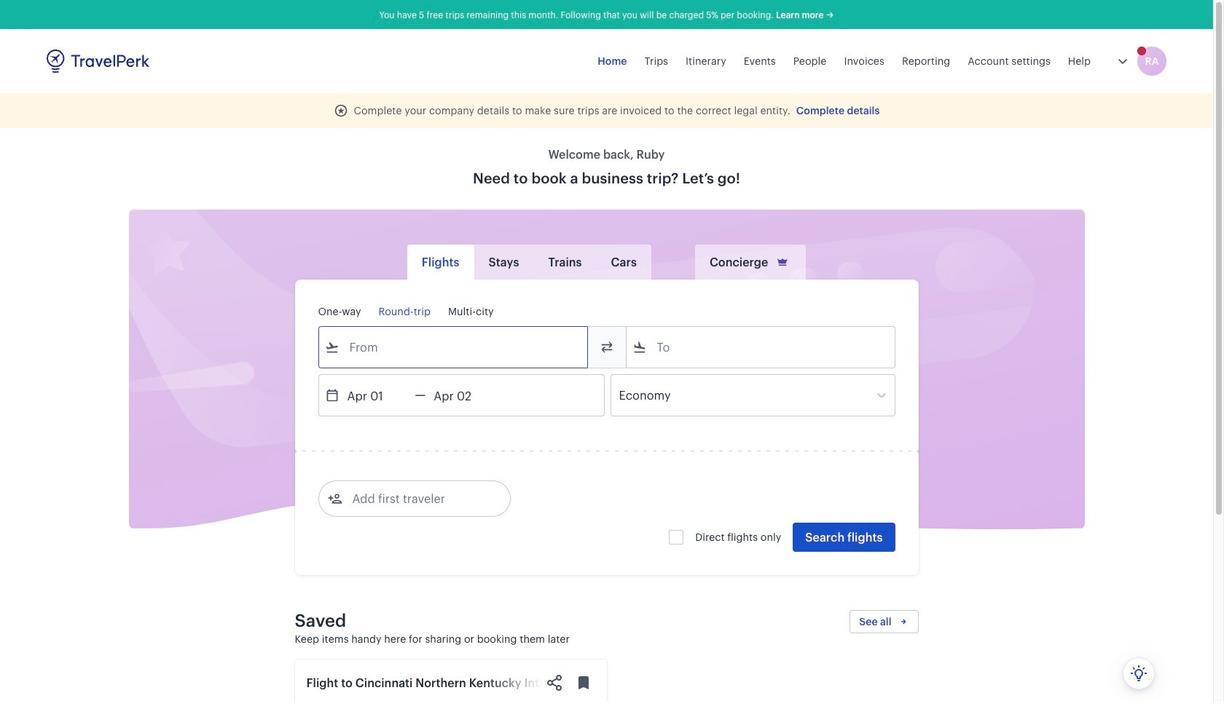 Task type: locate. For each thing, give the bounding box(es) containing it.
Depart text field
[[339, 375, 415, 416]]

Add first traveler search field
[[342, 487, 494, 511]]



Task type: vqa. For each thing, say whether or not it's contained in the screenshot.
'Return' field
no



Task type: describe. For each thing, give the bounding box(es) containing it.
Return text field
[[426, 375, 501, 416]]

From search field
[[339, 336, 568, 359]]

To search field
[[647, 336, 875, 359]]



